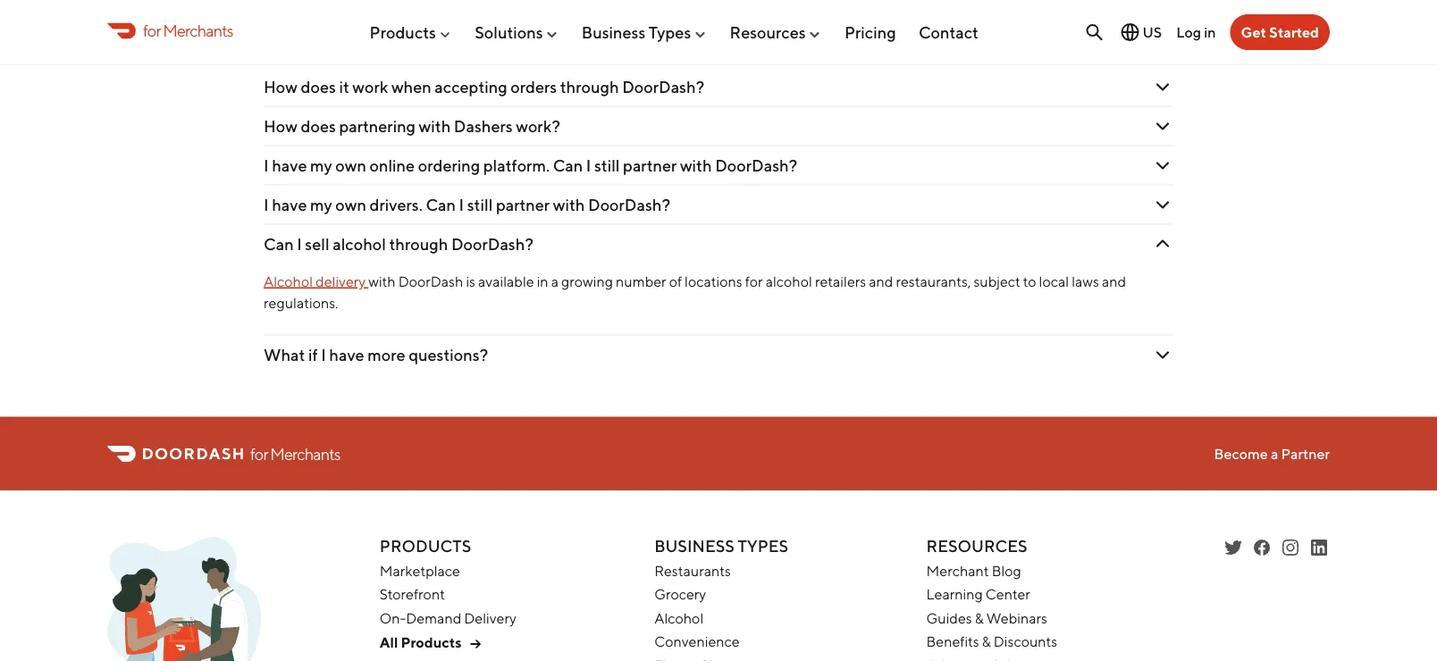Task type: locate. For each thing, give the bounding box(es) containing it.
products
[[370, 22, 436, 42], [380, 537, 472, 557], [401, 635, 462, 652]]

1 vertical spatial alcohol
[[655, 610, 704, 627]]

1 does from the top
[[301, 78, 336, 97]]

can
[[553, 156, 583, 175], [426, 196, 456, 215], [264, 235, 294, 254]]

in right log
[[1204, 24, 1216, 40]]

partner
[[623, 156, 677, 175], [496, 196, 550, 215]]

1 vertical spatial resources
[[927, 537, 1028, 557]]

how for how does partnering with dashers work?
[[264, 117, 298, 136]]

0 vertical spatial for merchants
[[143, 21, 233, 40]]

my left online
[[310, 156, 332, 175]]

and right laws
[[1102, 273, 1127, 290]]

1 vertical spatial my
[[310, 196, 332, 215]]

can down "ordering" in the left of the page
[[426, 196, 456, 215]]

1 chevron down image from the top
[[1152, 77, 1174, 98]]

2 vertical spatial for
[[250, 445, 268, 464]]

own left drivers.
[[336, 196, 366, 215]]

does for it
[[301, 78, 336, 97]]

storefront
[[380, 587, 445, 604]]

how
[[264, 78, 298, 97], [264, 117, 298, 136]]

2 my from the top
[[310, 196, 332, 215]]

1 vertical spatial can
[[426, 196, 456, 215]]

1 vertical spatial own
[[336, 196, 366, 215]]

for merchants
[[143, 21, 233, 40], [250, 445, 340, 464]]

1 horizontal spatial alcohol
[[655, 610, 704, 627]]

0 vertical spatial products
[[370, 22, 436, 42]]

i
[[264, 156, 269, 175], [586, 156, 591, 175], [264, 196, 269, 215], [459, 196, 464, 215], [297, 235, 302, 254], [321, 346, 326, 365]]

2 vertical spatial can
[[264, 235, 294, 254]]

business types link
[[582, 15, 707, 49]]

1 vertical spatial types
[[738, 537, 789, 557]]

alcohol left retailers
[[766, 273, 813, 290]]

for merchants link
[[107, 19, 233, 43]]

become a partner link
[[1215, 446, 1330, 463]]

0 vertical spatial business
[[582, 22, 646, 42]]

1 horizontal spatial still
[[595, 156, 620, 175]]

1 vertical spatial business types
[[655, 537, 789, 557]]

0 horizontal spatial types
[[649, 22, 691, 42]]

&
[[975, 610, 984, 627], [982, 634, 991, 651]]

my
[[310, 156, 332, 175], [310, 196, 332, 215]]

1 vertical spatial how
[[264, 117, 298, 136]]

1 vertical spatial have
[[272, 196, 307, 215]]

2 own from the top
[[336, 196, 366, 215]]

with
[[419, 117, 451, 136], [680, 156, 712, 175], [553, 196, 585, 215], [369, 273, 396, 290]]

have for i have my own drivers. can i still partner with doordash?
[[272, 196, 307, 215]]

marketplace
[[380, 563, 460, 580]]

0 horizontal spatial for merchants
[[143, 21, 233, 40]]

4 chevron down image from the top
[[1152, 195, 1174, 216]]

products up marketplace
[[380, 537, 472, 557]]

with doordash is available in a growing number of locations for alcohol retailers and restaurants, subject to local laws and regulations.
[[264, 273, 1127, 312]]

0 horizontal spatial resources
[[730, 22, 806, 42]]

0 vertical spatial how
[[264, 78, 298, 97]]

can down work?
[[553, 156, 583, 175]]

1 my from the top
[[310, 156, 332, 175]]

1 horizontal spatial business
[[655, 537, 735, 557]]

for
[[143, 21, 161, 40], [745, 273, 763, 290], [250, 445, 268, 464]]

when
[[392, 78, 432, 97]]

1 horizontal spatial and
[[1102, 273, 1127, 290]]

contact
[[919, 22, 979, 42]]

0 vertical spatial my
[[310, 156, 332, 175]]

1 horizontal spatial in
[[1204, 24, 1216, 40]]

does left partnering
[[301, 117, 336, 136]]

more
[[368, 346, 406, 365]]

in right available
[[537, 273, 549, 290]]

0 horizontal spatial through
[[389, 235, 448, 254]]

twitter link
[[1223, 538, 1244, 559]]

my for drivers.
[[310, 196, 332, 215]]

become
[[1215, 446, 1268, 463]]

can left sell
[[264, 235, 294, 254]]

own for drivers.
[[336, 196, 366, 215]]

solutions
[[475, 22, 543, 42]]

0 vertical spatial own
[[336, 156, 366, 175]]

1 vertical spatial alcohol
[[766, 273, 813, 290]]

facebook link
[[1252, 538, 1273, 559]]

chevron down image for doordash?
[[1152, 77, 1174, 98]]

1 horizontal spatial alcohol
[[766, 273, 813, 290]]

own left online
[[336, 156, 366, 175]]

number
[[616, 273, 667, 290]]

0 vertical spatial have
[[272, 156, 307, 175]]

1 vertical spatial does
[[301, 117, 336, 136]]

solutions link
[[475, 15, 559, 49]]

work?
[[516, 117, 560, 136]]

alcohol down 'grocery' link
[[655, 610, 704, 627]]

through up doordash
[[389, 235, 448, 254]]

1 how from the top
[[264, 78, 298, 97]]

1 vertical spatial still
[[467, 196, 493, 215]]

a left growing
[[551, 273, 559, 290]]

on-
[[380, 610, 406, 627]]

my up sell
[[310, 196, 332, 215]]

alcohol inside restaurants grocery alcohol convenience
[[655, 610, 704, 627]]

types inside business types link
[[649, 22, 691, 42]]

webinars
[[987, 610, 1048, 627]]

1 horizontal spatial for merchants
[[250, 445, 340, 464]]

1 horizontal spatial merchants
[[270, 445, 340, 464]]

a left partner
[[1271, 446, 1279, 463]]

1 vertical spatial partner
[[496, 196, 550, 215]]

1 horizontal spatial can
[[426, 196, 456, 215]]

does left it
[[301, 78, 336, 97]]

chevron down image for partner
[[1152, 195, 1174, 216]]

0 vertical spatial a
[[551, 273, 559, 290]]

1 vertical spatial &
[[982, 634, 991, 651]]

& down learning center link
[[975, 610, 984, 627]]

& down guides & webinars link
[[982, 634, 991, 651]]

and right retailers
[[869, 273, 893, 290]]

0 vertical spatial alcohol
[[264, 273, 313, 290]]

0 horizontal spatial and
[[869, 273, 893, 290]]

in
[[1204, 24, 1216, 40], [537, 273, 549, 290]]

demand
[[406, 610, 462, 627]]

1 vertical spatial business
[[655, 537, 735, 557]]

chevron down image
[[1152, 77, 1174, 98], [1152, 116, 1174, 137], [1152, 155, 1174, 177], [1152, 195, 1174, 216], [1152, 234, 1174, 255]]

resources
[[730, 22, 806, 42], [927, 537, 1028, 557]]

0 horizontal spatial for
[[143, 21, 161, 40]]

center
[[986, 587, 1031, 604]]

products down demand
[[401, 635, 462, 652]]

what if i have more questions?
[[264, 346, 488, 365]]

2 does from the top
[[301, 117, 336, 136]]

with inside with doordash is available in a growing number of locations for alcohol retailers and restaurants, subject to local laws and regulations.
[[369, 273, 396, 290]]

0 horizontal spatial alcohol
[[333, 235, 386, 254]]

still
[[595, 156, 620, 175], [467, 196, 493, 215]]

does
[[301, 78, 336, 97], [301, 117, 336, 136]]

merchants
[[163, 21, 233, 40], [270, 445, 340, 464]]

own
[[336, 156, 366, 175], [336, 196, 366, 215]]

0 horizontal spatial alcohol
[[264, 273, 313, 290]]

on-demand delivery link
[[380, 610, 517, 627]]

products link
[[370, 15, 452, 49]]

1 horizontal spatial a
[[1271, 446, 1279, 463]]

all
[[380, 635, 398, 652]]

0 vertical spatial still
[[595, 156, 620, 175]]

2 horizontal spatial can
[[553, 156, 583, 175]]

3 chevron down image from the top
[[1152, 155, 1174, 177]]

alcohol up regulations.
[[264, 273, 313, 290]]

1 vertical spatial a
[[1271, 446, 1279, 463]]

pricing
[[845, 22, 896, 42]]

through right orders
[[560, 78, 619, 97]]

how does partnering with dashers work?
[[264, 117, 560, 136]]

linkedin link
[[1309, 538, 1330, 559]]

types
[[649, 22, 691, 42], [738, 537, 789, 557]]

i have my own online ordering platform. can i still partner with doordash?
[[264, 156, 798, 175]]

0 vertical spatial alcohol
[[333, 235, 386, 254]]

1 vertical spatial in
[[537, 273, 549, 290]]

0 horizontal spatial merchants
[[163, 21, 233, 40]]

2 how from the top
[[264, 117, 298, 136]]

arrow right image
[[465, 634, 486, 656]]

0 horizontal spatial business
[[582, 22, 646, 42]]

and
[[869, 273, 893, 290], [1102, 273, 1127, 290]]

1 vertical spatial for
[[745, 273, 763, 290]]

merchant blog learning center guides & webinars benefits & discounts
[[927, 563, 1058, 651]]

orders
[[511, 78, 557, 97]]

if
[[308, 346, 318, 365]]

0 vertical spatial does
[[301, 78, 336, 97]]

delivery
[[316, 273, 366, 290]]

1 horizontal spatial through
[[560, 78, 619, 97]]

0 vertical spatial types
[[649, 22, 691, 42]]

restaurants,
[[896, 273, 971, 290]]

1 own from the top
[[336, 156, 366, 175]]

a inside with doordash is available in a growing number of locations for alcohol retailers and restaurants, subject to local laws and regulations.
[[551, 273, 559, 290]]

started
[[1270, 24, 1320, 41]]

0 horizontal spatial a
[[551, 273, 559, 290]]

drivers.
[[370, 196, 423, 215]]

have
[[272, 156, 307, 175], [272, 196, 307, 215], [329, 346, 364, 365]]

accepting
[[435, 78, 507, 97]]

alcohol
[[333, 235, 386, 254], [766, 273, 813, 290]]

log
[[1177, 24, 1202, 40]]

alcohol
[[264, 273, 313, 290], [655, 610, 704, 627]]

2 horizontal spatial for
[[745, 273, 763, 290]]

alcohol up delivery
[[333, 235, 386, 254]]

0 horizontal spatial in
[[537, 273, 549, 290]]

merchant blog link
[[927, 563, 1022, 580]]

1 horizontal spatial resources
[[927, 537, 1028, 557]]

0 vertical spatial in
[[1204, 24, 1216, 40]]

1 horizontal spatial partner
[[623, 156, 677, 175]]

doordash
[[398, 273, 463, 290]]

get started
[[1241, 24, 1320, 41]]

marketplace link
[[380, 563, 460, 580]]

products up when at the left of page
[[370, 22, 436, 42]]

0 horizontal spatial can
[[264, 235, 294, 254]]



Task type: describe. For each thing, give the bounding box(es) containing it.
benefits & discounts link
[[927, 634, 1058, 651]]

online
[[370, 156, 415, 175]]

0 vertical spatial &
[[975, 610, 984, 627]]

2 and from the left
[[1102, 273, 1127, 290]]

all products
[[380, 635, 462, 652]]

contact link
[[919, 15, 979, 49]]

grocery
[[655, 587, 706, 604]]

regulations.
[[264, 295, 338, 312]]

chevron down image
[[1152, 345, 1174, 366]]

how does it work when accepting orders through doordash?
[[264, 78, 705, 97]]

pricing link
[[845, 15, 896, 49]]

log in link
[[1177, 24, 1216, 40]]

2 vertical spatial have
[[329, 346, 364, 365]]

blog
[[992, 563, 1022, 580]]

laws
[[1072, 273, 1100, 290]]

doordash for merchants image
[[107, 538, 261, 662]]

0 vertical spatial can
[[553, 156, 583, 175]]

alcohol delivery
[[264, 273, 369, 290]]

grocery link
[[655, 587, 706, 604]]

guides & webinars link
[[927, 610, 1048, 627]]

benefits
[[927, 634, 980, 651]]

restaurants grocery alcohol convenience
[[655, 563, 740, 651]]

can i sell alcohol through doordash?
[[264, 235, 534, 254]]

marketplace storefront on-demand delivery
[[380, 563, 517, 627]]

us
[[1143, 24, 1162, 41]]

0 vertical spatial for
[[143, 21, 161, 40]]

instagram link
[[1280, 538, 1302, 559]]

convenience
[[655, 634, 740, 651]]

for inside with doordash is available in a growing number of locations for alcohol retailers and restaurants, subject to local laws and regulations.
[[745, 273, 763, 290]]

my for online
[[310, 156, 332, 175]]

what
[[264, 346, 305, 365]]

available
[[478, 273, 534, 290]]

twitter image
[[1223, 538, 1244, 559]]

0 vertical spatial through
[[560, 78, 619, 97]]

2 vertical spatial products
[[401, 635, 462, 652]]

frequently
[[505, 2, 671, 40]]

ordering
[[418, 156, 480, 175]]

subject
[[974, 273, 1021, 290]]

local
[[1039, 273, 1069, 290]]

learning
[[927, 587, 983, 604]]

platform.
[[483, 156, 550, 175]]

restaurants
[[655, 563, 731, 580]]

own for online
[[336, 156, 366, 175]]

frequently asked questions
[[505, 2, 933, 40]]

work
[[353, 78, 388, 97]]

facebook image
[[1252, 538, 1273, 559]]

1 and from the left
[[869, 273, 893, 290]]

in inside with doordash is available in a growing number of locations for alcohol retailers and restaurants, subject to local laws and regulations.
[[537, 273, 549, 290]]

questions
[[778, 2, 933, 40]]

0 horizontal spatial partner
[[496, 196, 550, 215]]

1 horizontal spatial for
[[250, 445, 268, 464]]

2 chevron down image from the top
[[1152, 116, 1174, 137]]

have for i have my own online ordering platform. can i still partner with doordash?
[[272, 156, 307, 175]]

retailers
[[815, 273, 866, 290]]

partner
[[1282, 446, 1330, 463]]

partnering
[[339, 117, 416, 136]]

merchant
[[927, 563, 989, 580]]

locations
[[685, 273, 743, 290]]

guides
[[927, 610, 972, 627]]

globe line image
[[1120, 21, 1141, 43]]

dashers
[[454, 117, 513, 136]]

delivery
[[464, 610, 517, 627]]

learning center link
[[927, 587, 1031, 604]]

i have my own drivers. can i still partner with doordash?
[[264, 196, 671, 215]]

instagram image
[[1280, 538, 1302, 559]]

0 vertical spatial merchants
[[163, 21, 233, 40]]

to
[[1024, 273, 1037, 290]]

get started button
[[1231, 14, 1330, 50]]

0 vertical spatial resources
[[730, 22, 806, 42]]

get
[[1241, 24, 1267, 41]]

become a partner
[[1215, 446, 1330, 463]]

it
[[339, 78, 349, 97]]

discounts
[[994, 634, 1058, 651]]

1 vertical spatial through
[[389, 235, 448, 254]]

0 vertical spatial business types
[[582, 22, 691, 42]]

1 vertical spatial products
[[380, 537, 472, 557]]

alcohol link
[[655, 610, 704, 627]]

log in
[[1177, 24, 1216, 40]]

asked
[[677, 2, 771, 40]]

sell
[[305, 235, 330, 254]]

1 vertical spatial for merchants
[[250, 445, 340, 464]]

convenience link
[[655, 634, 740, 651]]

alcohol inside with doordash is available in a growing number of locations for alcohol retailers and restaurants, subject to local laws and regulations.
[[766, 273, 813, 290]]

growing
[[561, 273, 613, 290]]

0 vertical spatial partner
[[623, 156, 677, 175]]

of
[[669, 273, 682, 290]]

5 chevron down image from the top
[[1152, 234, 1174, 255]]

1 vertical spatial merchants
[[270, 445, 340, 464]]

linkedin image
[[1309, 538, 1330, 559]]

alcohol delivery link
[[264, 273, 369, 290]]

resources link
[[730, 15, 822, 49]]

how for how does it work when accepting orders through doordash?
[[264, 78, 298, 97]]

storefront link
[[380, 587, 445, 604]]

questions?
[[409, 346, 488, 365]]

0 horizontal spatial still
[[467, 196, 493, 215]]

restaurants link
[[655, 563, 731, 580]]

1 horizontal spatial types
[[738, 537, 789, 557]]

does for partnering
[[301, 117, 336, 136]]

chevron down image for i
[[1152, 155, 1174, 177]]



Task type: vqa. For each thing, say whether or not it's contained in the screenshot.
delivered
no



